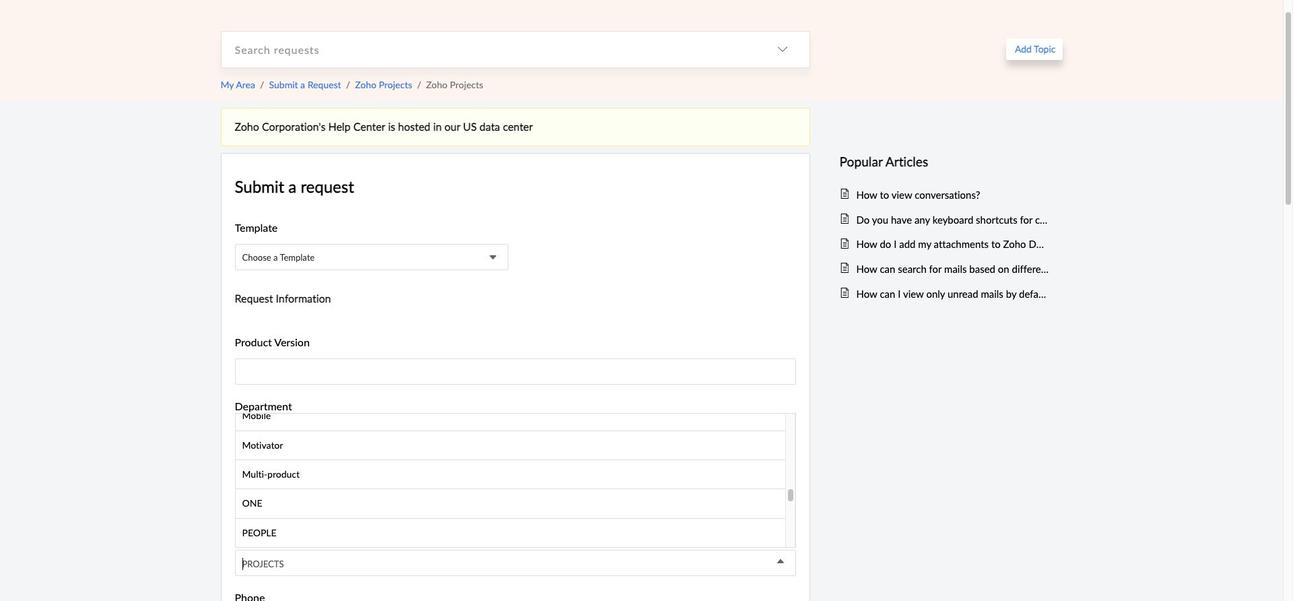 Task type: describe. For each thing, give the bounding box(es) containing it.
Search requests  field
[[221, 31, 756, 67]]

3 option from the top
[[236, 460, 785, 490]]

choose category element
[[756, 31, 810, 67]]



Task type: vqa. For each thing, say whether or not it's contained in the screenshot.
User Preference Element
no



Task type: locate. For each thing, give the bounding box(es) containing it.
1 option from the top
[[236, 402, 785, 431]]

4 option from the top
[[236, 490, 785, 519]]

choose category image
[[777, 44, 788, 55]]

list box
[[235, 402, 796, 548]]

5 option from the top
[[236, 519, 785, 548]]

option
[[236, 402, 785, 431], [236, 431, 785, 460], [236, 460, 785, 490], [236, 490, 785, 519], [236, 519, 785, 548]]

2 option from the top
[[236, 431, 785, 460]]

heading
[[840, 151, 1050, 172]]

PROJECTS search field
[[236, 551, 796, 577]]



